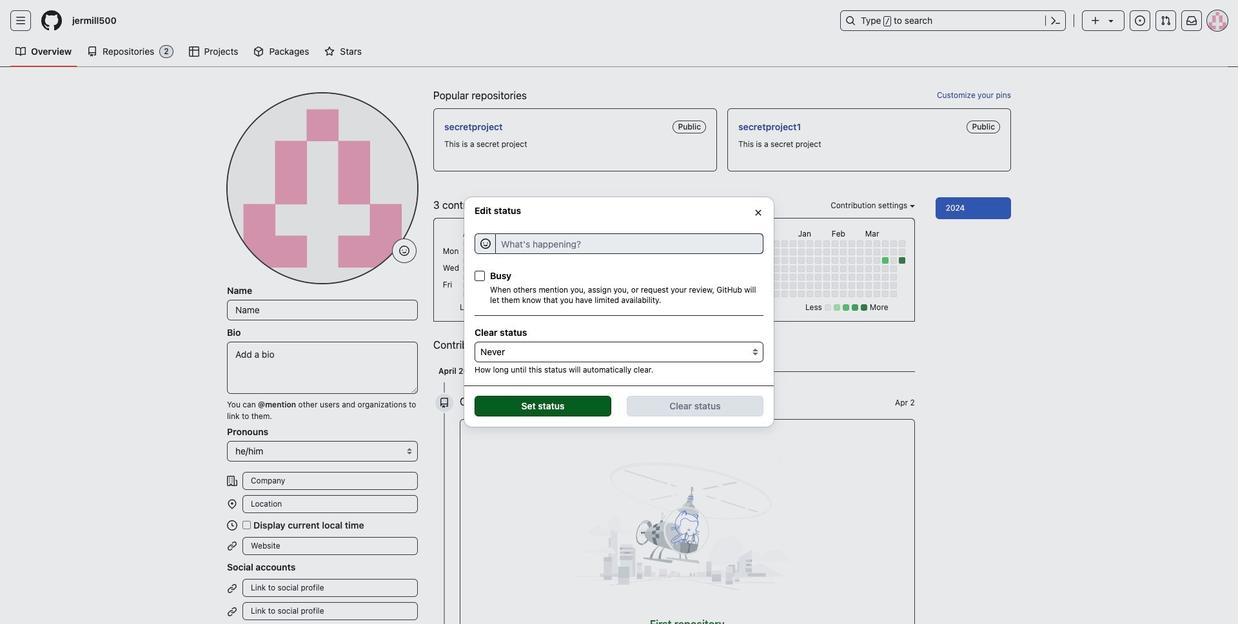 Task type: vqa. For each thing, say whether or not it's contained in the screenshot.
the notifications image
yes



Task type: locate. For each thing, give the bounding box(es) containing it.
None checkbox
[[475, 271, 485, 281]]

Location field
[[242, 495, 418, 513]]

1 link to social profile text field from the top
[[242, 579, 418, 597]]

smiley image
[[399, 246, 409, 256]]

0 vertical spatial link to social profile text field
[[242, 579, 418, 597]]

smiley image
[[480, 238, 490, 249]]

0 vertical spatial social account image
[[227, 583, 237, 594]]

plus image
[[1090, 15, 1101, 26]]

Link to social profile text field
[[242, 579, 418, 597], [242, 602, 418, 620]]

1 vertical spatial social account image
[[227, 606, 237, 617]]

Website field
[[242, 537, 418, 555]]

1 social account image from the top
[[227, 583, 237, 594]]

link image
[[227, 541, 237, 551]]

close image
[[753, 207, 763, 218]]

social account image
[[227, 583, 237, 594], [227, 606, 237, 617]]

What's happening? text field
[[495, 233, 763, 254]]

organization image
[[227, 476, 237, 486]]

None checkbox
[[242, 521, 251, 529]]

2 social account image from the top
[[227, 606, 237, 617]]

notifications image
[[1186, 15, 1197, 26]]

1 vertical spatial link to social profile text field
[[242, 602, 418, 620]]

triangle down image
[[1106, 15, 1116, 26]]



Task type: describe. For each thing, give the bounding box(es) containing it.
Company field
[[242, 472, 418, 490]]

location image
[[227, 499, 237, 509]]

homepage image
[[41, 10, 62, 31]]

social account image for second link to social profile text box from the top
[[227, 606, 237, 617]]

Name field
[[227, 300, 418, 320]]

git pull request image
[[1161, 15, 1171, 26]]

issue opened image
[[1135, 15, 1145, 26]]

repo image
[[439, 398, 449, 408]]

2 link to social profile text field from the top
[[242, 602, 418, 620]]

clock image
[[227, 520, 237, 530]]

social account image for second link to social profile text box from the bottom of the page
[[227, 583, 237, 594]]

command palette image
[[1050, 15, 1061, 26]]



